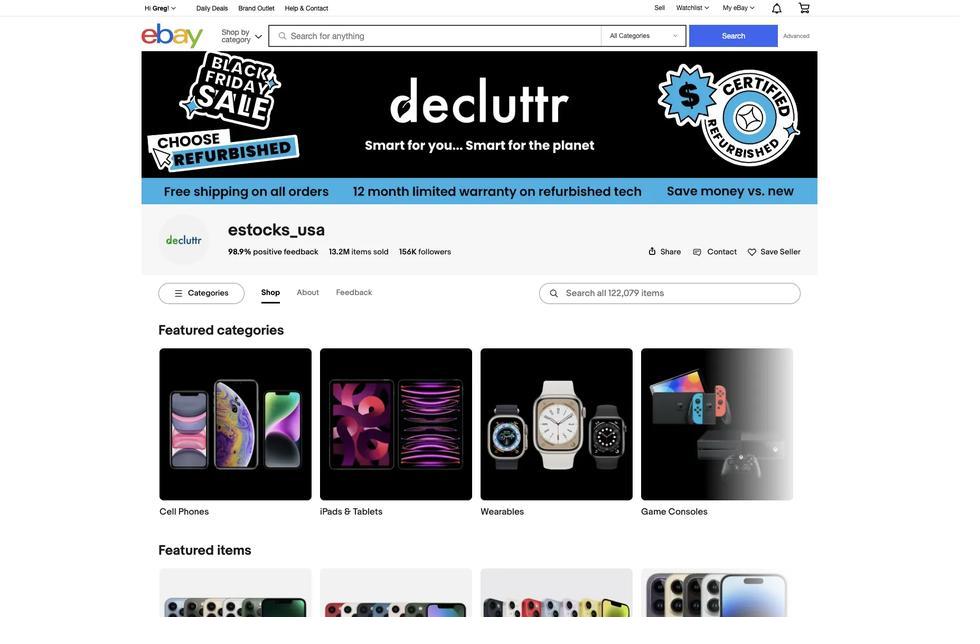 Task type: vqa. For each thing, say whether or not it's contained in the screenshot.
GIFT CATEGORIES
no



Task type: describe. For each thing, give the bounding box(es) containing it.
save seller
[[761, 247, 801, 257]]

ipads
[[320, 507, 343, 518]]

categories
[[188, 289, 229, 299]]

save
[[761, 247, 779, 257]]

brand outlet link
[[239, 3, 275, 15]]

156k
[[400, 247, 417, 257]]

help & contact
[[285, 5, 329, 12]]

feedback
[[284, 247, 319, 257]]

13.2m items sold
[[329, 247, 389, 257]]

brand
[[239, 5, 256, 12]]

1 cell phones link from the top
[[160, 349, 312, 518]]

account navigation
[[139, 0, 818, 16]]

share
[[661, 247, 682, 257]]

13.2m
[[329, 247, 350, 257]]

help & contact link
[[285, 3, 329, 15]]

contact link
[[693, 247, 737, 257]]

2 ipads & tablets link from the top
[[320, 507, 472, 518]]

featured items
[[159, 543, 252, 560]]

positive
[[253, 247, 282, 257]]

& for ipads
[[345, 507, 351, 518]]

help
[[285, 5, 298, 12]]

tablets
[[353, 507, 383, 518]]

advanced
[[784, 33, 810, 39]]

2 wearables link from the top
[[481, 507, 633, 518]]

Search all 122,079 items field
[[540, 283, 801, 304]]

1 vertical spatial contact
[[708, 247, 737, 257]]

deals
[[212, 5, 228, 12]]

featured for featured items
[[159, 543, 214, 560]]

featured categories
[[159, 323, 284, 339]]

shop for shop by category
[[222, 28, 239, 36]]

shop by category button
[[217, 24, 265, 46]]

brand outlet
[[239, 5, 275, 12]]

1 game consoles link from the top
[[642, 349, 794, 518]]

apple iphone 13 pro - 512gb - all colors - locked to at&t - good condition : quick view image
[[160, 569, 312, 618]]

game
[[642, 507, 667, 518]]

& for help
[[300, 5, 304, 12]]

apple iphone 14 pro - 512gb - all colors - unlocked - very good excellent : quick view image
[[642, 569, 794, 618]]

ipads & tablets
[[320, 507, 383, 518]]

1 wearables link from the top
[[481, 349, 633, 518]]

shop for shop
[[261, 288, 280, 298]]

98.9%
[[228, 247, 252, 257]]

cell phones
[[160, 507, 209, 518]]

estocks_usa link
[[228, 220, 325, 241]]

shop by category banner
[[139, 0, 818, 51]]

1 ipads & tablets link from the top
[[320, 349, 472, 518]]

outlet
[[258, 5, 275, 12]]

wearables
[[481, 507, 525, 518]]

feedback
[[336, 288, 373, 298]]

estocks_usa
[[228, 220, 325, 241]]

watchlist
[[677, 4, 703, 12]]

my
[[724, 4, 732, 12]]

none submit inside "shop by category" banner
[[690, 25, 779, 47]]

advanced link
[[779, 25, 815, 47]]



Task type: locate. For each thing, give the bounding box(es) containing it.
followers
[[419, 247, 452, 257]]

& inside account navigation
[[300, 5, 304, 12]]

your shopping cart image
[[799, 3, 811, 13]]

tab list containing shop
[[261, 284, 389, 304]]

shop left about
[[261, 288, 280, 298]]

featured down cell phones
[[159, 543, 214, 560]]

1 horizontal spatial items
[[352, 247, 372, 257]]

featured down categories dropdown button on the left of the page
[[159, 323, 214, 339]]

contact inside account navigation
[[306, 5, 329, 12]]

shop
[[222, 28, 239, 36], [261, 288, 280, 298]]

1 vertical spatial items
[[217, 543, 252, 560]]

0 horizontal spatial shop
[[222, 28, 239, 36]]

items left sold
[[352, 247, 372, 257]]

watchlist link
[[671, 2, 715, 14]]

0 horizontal spatial contact
[[306, 5, 329, 12]]

phones
[[179, 507, 209, 518]]

daily
[[197, 5, 210, 12]]

ebay
[[734, 4, 748, 12]]

estocks_usa image
[[159, 215, 209, 265]]

1 vertical spatial &
[[345, 507, 351, 518]]

shop inside shop by category
[[222, 28, 239, 36]]

1 horizontal spatial shop
[[261, 288, 280, 298]]

categories button
[[159, 283, 245, 304]]

apple iphone 14 plus - 128gb - all colors - locked to t-mobile - good condition : quick view image
[[481, 569, 633, 618]]

156k followers
[[400, 247, 452, 257]]

share button
[[648, 247, 682, 257]]

daily deals
[[197, 5, 228, 12]]

save seller button
[[748, 245, 801, 257]]

1 vertical spatial shop
[[261, 288, 280, 298]]

contact left save on the right of page
[[708, 247, 737, 257]]

1 featured from the top
[[159, 323, 214, 339]]

featured
[[159, 323, 214, 339], [159, 543, 214, 560]]

0 vertical spatial shop
[[222, 28, 239, 36]]

2 cell phones link from the top
[[160, 507, 312, 518]]

by
[[241, 28, 249, 36]]

0 vertical spatial featured
[[159, 323, 214, 339]]

featured for featured categories
[[159, 323, 214, 339]]

0 horizontal spatial items
[[217, 543, 252, 560]]

0 vertical spatial &
[[300, 5, 304, 12]]

None submit
[[690, 25, 779, 47]]

contact right help
[[306, 5, 329, 12]]

shop by category
[[222, 28, 251, 44]]

2 game consoles link from the top
[[642, 507, 794, 518]]

category
[[222, 35, 251, 44]]

& right help
[[300, 5, 304, 12]]

apple iphone 13 - 256gb - all colors - factory unlocked - excellent condition : quick view image
[[320, 569, 472, 618]]

0 horizontal spatial &
[[300, 5, 304, 12]]

categories
[[217, 323, 284, 339]]

shop left by
[[222, 28, 239, 36]]

1 vertical spatial featured
[[159, 543, 214, 560]]

0 vertical spatial items
[[352, 247, 372, 257]]

!
[[167, 5, 169, 12]]

98.9% positive feedback
[[228, 247, 319, 257]]

1 horizontal spatial &
[[345, 507, 351, 518]]

items for 13.2m
[[352, 247, 372, 257]]

items
[[352, 247, 372, 257], [217, 543, 252, 560]]

game consoles
[[642, 507, 708, 518]]

1 horizontal spatial contact
[[708, 247, 737, 257]]

& right the ipads
[[345, 507, 351, 518]]

hi greg !
[[145, 5, 169, 12]]

wearables link
[[481, 349, 633, 518], [481, 507, 633, 518]]

greg
[[153, 5, 167, 12]]

seller
[[780, 247, 801, 257]]

ipads & tablets link
[[320, 349, 472, 518], [320, 507, 472, 518]]

my ebay link
[[718, 2, 760, 14]]

items for featured
[[217, 543, 252, 560]]

0 vertical spatial contact
[[306, 5, 329, 12]]

game consoles link
[[642, 349, 794, 518], [642, 507, 794, 518]]

consoles
[[669, 507, 708, 518]]

tab list
[[261, 284, 389, 304]]

daily deals link
[[197, 3, 228, 15]]

items up the apple iphone 13 pro - 512gb - all colors - locked to at&t - good condition : quick view "image"
[[217, 543, 252, 560]]

contact
[[306, 5, 329, 12], [708, 247, 737, 257]]

Search for anything text field
[[270, 26, 600, 46]]

2 featured from the top
[[159, 543, 214, 560]]

cell phones link
[[160, 349, 312, 518], [160, 507, 312, 518]]

about
[[297, 288, 319, 298]]

my ebay
[[724, 4, 748, 12]]

&
[[300, 5, 304, 12], [345, 507, 351, 518]]

hi
[[145, 5, 151, 12]]

sell
[[655, 4, 665, 11]]

sell link
[[650, 4, 670, 11]]

sold
[[373, 247, 389, 257]]

cell
[[160, 507, 177, 518]]



